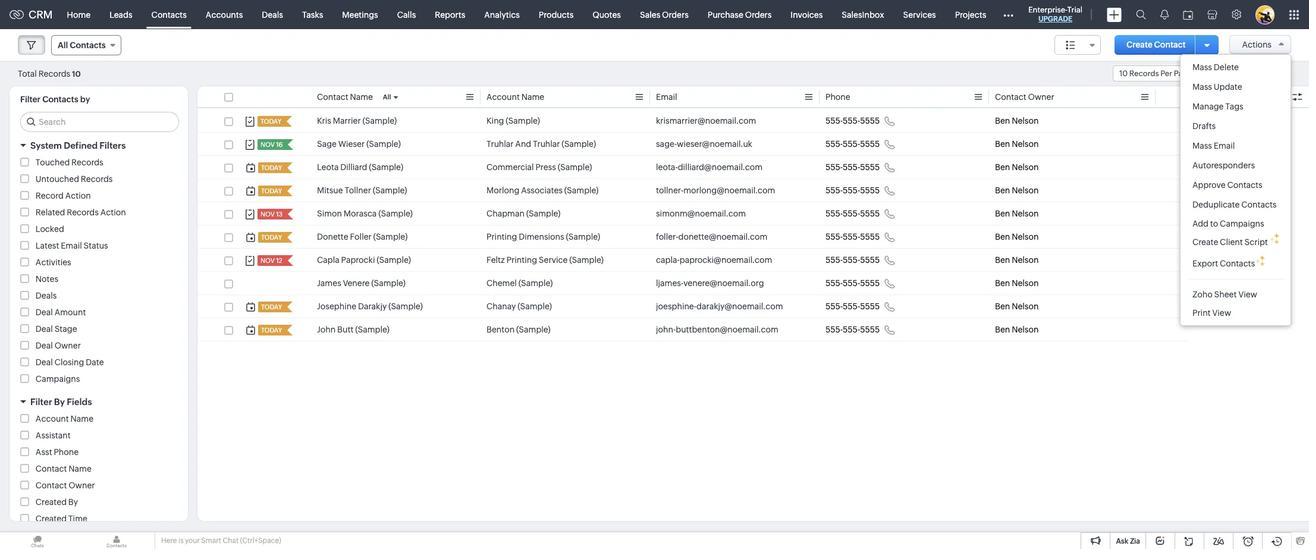Task type: locate. For each thing, give the bounding box(es) containing it.
closing
[[55, 358, 84, 367]]

capla
[[317, 255, 340, 265]]

5555 for dilliard@noemail.com
[[861, 162, 880, 172]]

8 nelson from the top
[[1012, 279, 1039, 288]]

7 ben nelson from the top
[[996, 255, 1039, 265]]

0 vertical spatial email
[[656, 92, 678, 102]]

owner
[[1029, 92, 1055, 102], [55, 341, 81, 351], [69, 481, 95, 490]]

1 horizontal spatial truhlar
[[533, 139, 560, 149]]

leota dilliard (sample) link
[[317, 161, 404, 173]]

truhlar left and at the top left of page
[[487, 139, 514, 149]]

ben nelson for venere@noemail.org
[[996, 279, 1039, 288]]

zoho
[[1193, 290, 1213, 299]]

nelson for paprocki@noemail.com
[[1012, 255, 1039, 265]]

printing up chemel (sample)
[[507, 255, 537, 265]]

4 nelson from the top
[[1012, 186, 1039, 195]]

search image
[[1137, 10, 1147, 20]]

1 vertical spatial email
[[1215, 141, 1236, 151]]

0 horizontal spatial orders
[[662, 10, 689, 19]]

ben
[[996, 116, 1011, 126], [996, 139, 1011, 149], [996, 162, 1011, 172], [996, 186, 1011, 195], [996, 209, 1011, 218], [996, 232, 1011, 242], [996, 255, 1011, 265], [996, 279, 1011, 288], [996, 302, 1011, 311], [996, 325, 1011, 334]]

king (sample) link
[[487, 115, 540, 127]]

0 horizontal spatial truhlar
[[487, 139, 514, 149]]

filter inside filter by fields dropdown button
[[30, 397, 52, 407]]

today link left john
[[258, 325, 283, 336]]

10 555-555-5555 from the top
[[826, 325, 880, 334]]

filter by fields
[[30, 397, 92, 407]]

(sample) inside the simon morasca (sample) link
[[379, 209, 413, 218]]

printing down chapman
[[487, 232, 517, 242]]

date
[[86, 358, 104, 367]]

create down search 'element'
[[1127, 40, 1153, 49]]

view down zoho sheet view
[[1213, 308, 1232, 318]]

email up autoresponders
[[1215, 141, 1236, 151]]

4 deal from the top
[[36, 358, 53, 367]]

1 nov from the top
[[261, 141, 275, 148]]

krismarrier@noemail.com
[[656, 116, 757, 126]]

1 horizontal spatial deals
[[262, 10, 283, 19]]

profile image
[[1256, 5, 1275, 24]]

home link
[[57, 0, 100, 29]]

print
[[1193, 308, 1211, 318]]

record action
[[36, 191, 91, 201]]

today link down nov 16 link
[[258, 162, 283, 173]]

contacts link
[[142, 0, 196, 29]]

8 ben nelson from the top
[[996, 279, 1039, 288]]

4 5555 from the top
[[861, 186, 880, 195]]

created up created time
[[36, 498, 67, 507]]

today link down nov 12 link
[[258, 302, 283, 312]]

1 vertical spatial campaigns
[[36, 374, 80, 384]]

by
[[54, 397, 65, 407], [68, 498, 78, 507]]

0 vertical spatial nov
[[261, 141, 275, 148]]

(sample) right morasca
[[379, 209, 413, 218]]

555-555-5555 for darakjy@noemail.com
[[826, 302, 880, 311]]

ben for paprocki@noemail.com
[[996, 255, 1011, 265]]

2 horizontal spatial email
[[1215, 141, 1236, 151]]

contacts down approve contacts link
[[1242, 200, 1277, 209]]

deals left 'tasks' in the left top of the page
[[262, 10, 283, 19]]

today down nov 12
[[261, 304, 282, 311]]

10 inside field
[[1120, 69, 1128, 78]]

(sample) right 'associates'
[[565, 186, 599, 195]]

contact owner
[[996, 92, 1055, 102], [36, 481, 95, 490]]

(sample) right darakjy
[[389, 302, 423, 311]]

deal down the "deal stage"
[[36, 341, 53, 351]]

1 horizontal spatial phone
[[826, 92, 851, 102]]

create down add
[[1193, 237, 1219, 247]]

0 horizontal spatial action
[[65, 191, 91, 201]]

8 5555 from the top
[[861, 279, 880, 288]]

sage-wieser@noemail.uk
[[656, 139, 753, 149]]

orders for purchase orders
[[746, 10, 772, 19]]

(sample) right press
[[558, 162, 592, 172]]

today link down the "nov 13" link
[[258, 232, 283, 243]]

5555 for donette@noemail.com
[[861, 232, 880, 242]]

6 5555 from the top
[[861, 232, 880, 242]]

16
[[276, 141, 283, 148]]

joesphine-darakjy@noemail.com link
[[656, 301, 784, 312]]

2 created from the top
[[36, 514, 67, 524]]

signals element
[[1154, 0, 1177, 29]]

amount
[[55, 308, 86, 317]]

mass right page
[[1193, 62, 1213, 72]]

(sample) right tollner
[[373, 186, 407, 195]]

deal down deal owner
[[36, 358, 53, 367]]

action
[[65, 191, 91, 201], [100, 208, 126, 217]]

created down created by
[[36, 514, 67, 524]]

2 555-555-5555 from the top
[[826, 139, 880, 149]]

email for mass email
[[1215, 141, 1236, 151]]

today down nov 13
[[261, 234, 282, 241]]

ben for darakjy@noemail.com
[[996, 302, 1011, 311]]

10 nelson from the top
[[1012, 325, 1039, 334]]

555-555-5555 for wieser@noemail.uk
[[826, 139, 880, 149]]

(sample) right dilliard
[[369, 162, 404, 172]]

ben for buttbenton@noemail.com
[[996, 325, 1011, 334]]

1 vertical spatial account name
[[36, 414, 93, 424]]

simonm@noemail.com
[[656, 209, 746, 218]]

(sample) down feltz printing service (sample)
[[519, 279, 553, 288]]

1 vertical spatial contact name
[[36, 464, 92, 474]]

add to campaigns
[[1193, 219, 1265, 229]]

nov left 16
[[261, 141, 275, 148]]

records down touched records at the top left
[[81, 174, 113, 184]]

deal stage
[[36, 324, 77, 334]]

2 vertical spatial email
[[61, 241, 82, 251]]

2 5555 from the top
[[861, 139, 880, 149]]

10 right -
[[1236, 69, 1245, 78]]

campaigns down deduplicate contacts link
[[1221, 219, 1265, 229]]

by for created
[[68, 498, 78, 507]]

john butt (sample) link
[[317, 324, 390, 336]]

9 nelson from the top
[[1012, 302, 1039, 311]]

deals link
[[253, 0, 293, 29]]

records left per
[[1130, 69, 1160, 78]]

6 555-555-5555 from the top
[[826, 232, 880, 242]]

by for filter
[[54, 397, 65, 407]]

mass down drafts
[[1193, 141, 1213, 151]]

2 mass from the top
[[1193, 82, 1213, 92]]

leota-dilliard@noemail.com link
[[656, 161, 763, 173]]

contacts for export contacts
[[1221, 259, 1256, 268]]

9 ben from the top
[[996, 302, 1011, 311]]

1 vertical spatial nov
[[261, 211, 275, 218]]

(sample) down chemel (sample) link
[[518, 302, 552, 311]]

morasca
[[344, 209, 377, 218]]

7 nelson from the top
[[1012, 255, 1039, 265]]

commercial
[[487, 162, 534, 172]]

(sample) inside john butt (sample) link
[[355, 325, 390, 334]]

2 truhlar from the left
[[533, 139, 560, 149]]

1 horizontal spatial create
[[1193, 237, 1219, 247]]

capla-
[[656, 255, 680, 265]]

7 555-555-5555 from the top
[[826, 255, 880, 265]]

3 nelson from the top
[[1012, 162, 1039, 172]]

filter up assistant
[[30, 397, 52, 407]]

(sample) right wieser
[[367, 139, 401, 149]]

2 vertical spatial owner
[[69, 481, 95, 490]]

5 ben nelson from the top
[[996, 209, 1039, 218]]

account up king
[[487, 92, 520, 102]]

account up assistant
[[36, 414, 69, 424]]

6 ben nelson from the top
[[996, 232, 1039, 242]]

action up status
[[100, 208, 126, 217]]

records down record action at the top of page
[[67, 208, 99, 217]]

0 horizontal spatial 10
[[72, 69, 81, 78]]

0 vertical spatial campaigns
[[1221, 219, 1265, 229]]

3 mass from the top
[[1193, 141, 1213, 151]]

(sample) inside james venere (sample) link
[[371, 279, 406, 288]]

3 nov from the top
[[261, 257, 275, 264]]

printing dimensions (sample) link
[[487, 231, 601, 243]]

analytics
[[485, 10, 520, 19]]

nelson for buttbenton@noemail.com
[[1012, 325, 1039, 334]]

1 horizontal spatial by
[[68, 498, 78, 507]]

1 vertical spatial create
[[1193, 237, 1219, 247]]

3 ben from the top
[[996, 162, 1011, 172]]

account name
[[487, 92, 545, 102], [36, 414, 93, 424]]

0 horizontal spatial phone
[[54, 448, 79, 457]]

paprocki@noemail.com
[[680, 255, 773, 265]]

ben nelson for paprocki@noemail.com
[[996, 255, 1039, 265]]

3 5555 from the top
[[861, 162, 880, 172]]

create client script
[[1193, 237, 1269, 247]]

latest email status
[[36, 241, 108, 251]]

3 ben nelson from the top
[[996, 162, 1039, 172]]

mass email
[[1193, 141, 1236, 151]]

nov 12 link
[[258, 255, 284, 266]]

6 ben from the top
[[996, 232, 1011, 242]]

1 vertical spatial created
[[36, 514, 67, 524]]

ask
[[1117, 537, 1129, 546]]

1 deal from the top
[[36, 308, 53, 317]]

nelson for donette@noemail.com
[[1012, 232, 1039, 242]]

today link
[[258, 116, 283, 127], [258, 162, 283, 173], [258, 186, 283, 196], [258, 232, 283, 243], [258, 302, 283, 312], [258, 325, 283, 336]]

0 horizontal spatial email
[[61, 241, 82, 251]]

contacts for all contacts
[[70, 40, 106, 50]]

contacts left by
[[42, 95, 78, 104]]

3 deal from the top
[[36, 341, 53, 351]]

ben for donette@noemail.com
[[996, 232, 1011, 242]]

2 ben from the top
[[996, 139, 1011, 149]]

deals down "notes"
[[36, 291, 57, 301]]

printing dimensions (sample)
[[487, 232, 601, 242]]

records for 10
[[1130, 69, 1160, 78]]

signals image
[[1161, 10, 1169, 20]]

mass up manage on the top right of the page
[[1193, 82, 1213, 92]]

records for total
[[38, 69, 70, 78]]

contacts image
[[79, 533, 154, 549]]

products link
[[530, 0, 583, 29]]

row group containing kris marrier (sample)
[[198, 110, 1188, 342]]

truhlar up press
[[533, 139, 560, 149]]

9 555-555-5555 from the top
[[826, 302, 880, 311]]

(sample) inside capla paprocki (sample) 'link'
[[377, 255, 411, 265]]

1 vertical spatial contact owner
[[36, 481, 95, 490]]

today up nov 13
[[261, 187, 282, 195]]

10 up by
[[72, 69, 81, 78]]

all up the total records 10
[[58, 40, 68, 50]]

0 vertical spatial contact owner
[[996, 92, 1055, 102]]

campaigns
[[1221, 219, 1265, 229], [36, 374, 80, 384]]

0 horizontal spatial account
[[36, 414, 69, 424]]

donette foller (sample)
[[317, 232, 408, 242]]

ben for venere@noemail.org
[[996, 279, 1011, 288]]

2 nov from the top
[[261, 211, 275, 218]]

create menu element
[[1100, 0, 1130, 29]]

1 horizontal spatial all
[[383, 93, 391, 101]]

All Contacts field
[[51, 35, 121, 55]]

0 vertical spatial create
[[1127, 40, 1153, 49]]

3 555-555-5555 from the top
[[826, 162, 880, 172]]

today for mitsue tollner (sample)
[[261, 187, 282, 195]]

create for create client script
[[1193, 237, 1219, 247]]

9 5555 from the top
[[861, 302, 880, 311]]

nov left 13
[[261, 211, 275, 218]]

services
[[904, 10, 937, 19]]

today down nov 16
[[261, 164, 282, 171]]

nov 12
[[261, 257, 283, 264]]

10 5555 from the top
[[861, 325, 880, 334]]

(sample) up darakjy
[[371, 279, 406, 288]]

mass update
[[1193, 82, 1243, 92]]

capla paprocki (sample) link
[[317, 254, 411, 266]]

2 ben nelson from the top
[[996, 139, 1039, 149]]

filter down total
[[20, 95, 41, 104]]

untouched records
[[36, 174, 113, 184]]

0 horizontal spatial by
[[54, 397, 65, 407]]

0 vertical spatial created
[[36, 498, 67, 507]]

deduplicate contacts
[[1193, 200, 1277, 209]]

1 vertical spatial deals
[[36, 291, 57, 301]]

created for created by
[[36, 498, 67, 507]]

1 nelson from the top
[[1012, 116, 1039, 126]]

navigation
[[1251, 65, 1292, 82]]

today left john
[[261, 327, 282, 334]]

2 vertical spatial nov
[[261, 257, 275, 264]]

view right sheet
[[1239, 290, 1258, 299]]

0 horizontal spatial contact owner
[[36, 481, 95, 490]]

today up nov 16 link
[[261, 118, 282, 125]]

venere
[[343, 279, 370, 288]]

contact name up marrier
[[317, 92, 373, 102]]

0 vertical spatial printing
[[487, 232, 517, 242]]

records inside field
[[1130, 69, 1160, 78]]

2 nelson from the top
[[1012, 139, 1039, 149]]

john
[[317, 325, 336, 334]]

1 vertical spatial account
[[36, 414, 69, 424]]

1 vertical spatial all
[[383, 93, 391, 101]]

today link up the "nov 13" link
[[258, 186, 283, 196]]

campaigns down closing
[[36, 374, 80, 384]]

chanay (sample) link
[[487, 301, 552, 312]]

row group
[[198, 110, 1188, 342]]

contacts down home
[[70, 40, 106, 50]]

ask zia
[[1117, 537, 1141, 546]]

mass for mass email
[[1193, 141, 1213, 151]]

7 5555 from the top
[[861, 255, 880, 265]]

create inside button
[[1127, 40, 1153, 49]]

0 horizontal spatial create
[[1127, 40, 1153, 49]]

1 vertical spatial printing
[[507, 255, 537, 265]]

action up related records action at the top of page
[[65, 191, 91, 201]]

0 horizontal spatial campaigns
[[36, 374, 80, 384]]

joesphine-
[[656, 302, 697, 311]]

0 vertical spatial mass
[[1193, 62, 1213, 72]]

(sample) inside kris marrier (sample) link
[[363, 116, 397, 126]]

2 vertical spatial mass
[[1193, 141, 1213, 151]]

search element
[[1130, 0, 1154, 29]]

2 deal from the top
[[36, 324, 53, 334]]

by up time
[[68, 498, 78, 507]]

1 vertical spatial filter
[[30, 397, 52, 407]]

kris marrier (sample)
[[317, 116, 397, 126]]

4 ben nelson from the top
[[996, 186, 1039, 195]]

leads
[[110, 10, 132, 19]]

nov left 12 at the left top of page
[[261, 257, 275, 264]]

all inside field
[[58, 40, 68, 50]]

today link up nov 16 link
[[258, 116, 283, 127]]

10 inside the total records 10
[[72, 69, 81, 78]]

benton (sample) link
[[487, 324, 551, 336]]

(sample) up sage wieser (sample)
[[363, 116, 397, 126]]

(sample) down chanay (sample)
[[517, 325, 551, 334]]

4 ben from the top
[[996, 186, 1011, 195]]

contacts down client
[[1221, 259, 1256, 268]]

None field
[[1055, 35, 1102, 55]]

john-buttbenton@noemail.com link
[[656, 324, 779, 336]]

simon
[[317, 209, 342, 218]]

1 horizontal spatial account
[[487, 92, 520, 102]]

by inside dropdown button
[[54, 397, 65, 407]]

5555 for paprocki@noemail.com
[[861, 255, 880, 265]]

contacts for approve contacts
[[1228, 180, 1263, 190]]

deal amount
[[36, 308, 86, 317]]

records for untouched
[[81, 174, 113, 184]]

today
[[261, 118, 282, 125], [261, 164, 282, 171], [261, 187, 282, 195], [261, 234, 282, 241], [261, 304, 282, 311], [261, 327, 282, 334]]

nelson for wieser@noemail.uk
[[1012, 139, 1039, 149]]

mass for mass delete
[[1193, 62, 1213, 72]]

tollner-morlong@noemail.com link
[[656, 184, 776, 196]]

1 horizontal spatial account name
[[487, 92, 545, 102]]

10 ben nelson from the top
[[996, 325, 1039, 334]]

0 horizontal spatial all
[[58, 40, 68, 50]]

555-555-5555 for dilliard@noemail.com
[[826, 162, 880, 172]]

touched records
[[36, 158, 103, 167]]

nov for sage
[[261, 141, 275, 148]]

contacts inside field
[[70, 40, 106, 50]]

0 vertical spatial filter
[[20, 95, 41, 104]]

(sample) up and at the top left of page
[[506, 116, 540, 126]]

1 orders from the left
[[662, 10, 689, 19]]

chats image
[[0, 533, 75, 549]]

8 ben from the top
[[996, 279, 1011, 288]]

contact inside button
[[1155, 40, 1187, 49]]

5 555-555-5555 from the top
[[826, 209, 880, 218]]

(sample) inside the feltz printing service (sample) link
[[570, 255, 604, 265]]

(sample) down darakjy
[[355, 325, 390, 334]]

orders right sales
[[662, 10, 689, 19]]

(sample) right the foller
[[374, 232, 408, 242]]

notes
[[36, 274, 58, 284]]

name up "king (sample)" link
[[522, 92, 545, 102]]

(sample) right paprocki
[[377, 255, 411, 265]]

1 vertical spatial mass
[[1193, 82, 1213, 92]]

1 vertical spatial by
[[68, 498, 78, 507]]

truhlar
[[487, 139, 514, 149], [533, 139, 560, 149]]

all up "kris marrier (sample)"
[[383, 93, 391, 101]]

1 horizontal spatial view
[[1239, 290, 1258, 299]]

by left fields
[[54, 397, 65, 407]]

8 555-555-5555 from the top
[[826, 279, 880, 288]]

filters
[[100, 140, 126, 151]]

2 orders from the left
[[746, 10, 772, 19]]

tasks
[[302, 10, 323, 19]]

1 horizontal spatial 10
[[1120, 69, 1128, 78]]

1 horizontal spatial contact name
[[317, 92, 373, 102]]

555-555-5555 for buttbenton@noemail.com
[[826, 325, 880, 334]]

0 vertical spatial all
[[58, 40, 68, 50]]

(sample) up commercial press (sample)
[[562, 139, 596, 149]]

time
[[68, 514, 87, 524]]

dilliard
[[341, 162, 367, 172]]

zia
[[1131, 537, 1141, 546]]

filter for filter contacts by
[[20, 95, 41, 104]]

orders right purchase
[[746, 10, 772, 19]]

trial
[[1068, 5, 1083, 14]]

records for related
[[67, 208, 99, 217]]

deal left stage
[[36, 324, 53, 334]]

1 created from the top
[[36, 498, 67, 507]]

9 ben nelson from the top
[[996, 302, 1039, 311]]

email up krismarrier@noemail.com link
[[656, 92, 678, 102]]

today for kris marrier (sample)
[[261, 118, 282, 125]]

0 vertical spatial by
[[54, 397, 65, 407]]

0 horizontal spatial contact name
[[36, 464, 92, 474]]

reports
[[435, 10, 466, 19]]

(sample) up printing dimensions (sample) link at the top of page
[[527, 209, 561, 218]]

account name down filter by fields
[[36, 414, 93, 424]]

1 mass from the top
[[1193, 62, 1213, 72]]

email right latest
[[61, 241, 82, 251]]

contacts right leads
[[152, 10, 187, 19]]

12
[[276, 257, 283, 264]]

today for leota dilliard (sample)
[[261, 164, 282, 171]]

0 vertical spatial action
[[65, 191, 91, 201]]

records down defined
[[71, 158, 103, 167]]

0 horizontal spatial view
[[1213, 308, 1232, 318]]

records up the filter contacts by
[[38, 69, 70, 78]]

untouched
[[36, 174, 79, 184]]

10 ben from the top
[[996, 325, 1011, 334]]

contacts down the autoresponders "link"
[[1228, 180, 1263, 190]]

1 vertical spatial action
[[100, 208, 126, 217]]

darakjy
[[358, 302, 387, 311]]

4 555-555-5555 from the top
[[826, 186, 880, 195]]

truhlar and truhlar (sample) link
[[487, 138, 596, 150]]

10 left per
[[1120, 69, 1128, 78]]

locked
[[36, 224, 64, 234]]

deal up the "deal stage"
[[36, 308, 53, 317]]

1 ben from the top
[[996, 116, 1011, 126]]

(sample) inside morlong associates (sample) 'link'
[[565, 186, 599, 195]]

1 horizontal spatial orders
[[746, 10, 772, 19]]

5555 for darakjy@noemail.com
[[861, 302, 880, 311]]

client
[[1221, 237, 1244, 247]]

1 vertical spatial view
[[1213, 308, 1232, 318]]

crm
[[29, 8, 53, 21]]

account name up "king (sample)" link
[[487, 92, 545, 102]]

(sample) up service
[[566, 232, 601, 242]]

chanay
[[487, 302, 516, 311]]

capla-paprocki@noemail.com link
[[656, 254, 773, 266]]

contact name down asst phone
[[36, 464, 92, 474]]

6 nelson from the top
[[1012, 232, 1039, 242]]

7 ben from the top
[[996, 255, 1011, 265]]

(sample) right service
[[570, 255, 604, 265]]

2 horizontal spatial 10
[[1236, 69, 1245, 78]]



Task type: vqa. For each thing, say whether or not it's contained in the screenshot.


Task type: describe. For each thing, give the bounding box(es) containing it.
kris marrier (sample) link
[[317, 115, 397, 127]]

1 truhlar from the left
[[487, 139, 514, 149]]

record
[[36, 191, 64, 201]]

assistant
[[36, 431, 71, 440]]

leads link
[[100, 0, 142, 29]]

email for latest email status
[[61, 241, 82, 251]]

meetings link
[[333, 0, 388, 29]]

manage tags
[[1193, 102, 1244, 111]]

today for donette foller (sample)
[[261, 234, 282, 241]]

all for all
[[383, 93, 391, 101]]

Search text field
[[21, 112, 179, 132]]

name down asst phone
[[69, 464, 92, 474]]

sage
[[317, 139, 337, 149]]

5555 for wieser@noemail.uk
[[861, 139, 880, 149]]

quotes
[[593, 10, 621, 19]]

projects
[[956, 10, 987, 19]]

today link for john
[[258, 325, 283, 336]]

approve contacts link
[[1181, 176, 1291, 195]]

5555 for buttbenton@noemail.com
[[861, 325, 880, 334]]

555-555-5555 for morlong@noemail.com
[[826, 186, 880, 195]]

calendar image
[[1184, 10, 1194, 19]]

chemel (sample)
[[487, 279, 553, 288]]

deal for deal closing date
[[36, 358, 53, 367]]

ben for dilliard@noemail.com
[[996, 162, 1011, 172]]

butt
[[338, 325, 354, 334]]

autoresponders link
[[1181, 156, 1291, 176]]

1 555-555-5555 from the top
[[826, 116, 880, 126]]

mass update link
[[1181, 77, 1291, 97]]

add
[[1193, 219, 1209, 229]]

mitsue tollner (sample)
[[317, 186, 407, 195]]

krismarrier@noemail.com link
[[656, 115, 757, 127]]

ben nelson for wieser@noemail.uk
[[996, 139, 1039, 149]]

created by
[[36, 498, 78, 507]]

(sample) inside sage wieser (sample) link
[[367, 139, 401, 149]]

feltz printing service (sample) link
[[487, 254, 604, 266]]

print view
[[1193, 308, 1232, 318]]

sage-
[[656, 139, 677, 149]]

smart
[[201, 537, 221, 545]]

deduplicate contacts link
[[1181, 195, 1291, 215]]

name down fields
[[71, 414, 93, 424]]

kris
[[317, 116, 331, 126]]

0 horizontal spatial deals
[[36, 291, 57, 301]]

stage
[[55, 324, 77, 334]]

manage tags link
[[1181, 97, 1291, 117]]

nelson for venere@noemail.org
[[1012, 279, 1039, 288]]

5 nelson from the top
[[1012, 209, 1039, 218]]

chanay (sample)
[[487, 302, 552, 311]]

commercial press (sample) link
[[487, 161, 592, 173]]

nelson for dilliard@noemail.com
[[1012, 162, 1039, 172]]

5 5555 from the top
[[861, 209, 880, 218]]

(sample) inside printing dimensions (sample) link
[[566, 232, 601, 242]]

contacts for deduplicate contacts
[[1242, 200, 1277, 209]]

today for john butt (sample)
[[261, 327, 282, 334]]

wieser@noemail.uk
[[677, 139, 753, 149]]

5555 for venere@noemail.org
[[861, 279, 880, 288]]

ben nelson for buttbenton@noemail.com
[[996, 325, 1039, 334]]

(sample) inside the leota dilliard (sample) link
[[369, 162, 404, 172]]

upgrade
[[1039, 15, 1073, 23]]

10 Records Per Page field
[[1113, 65, 1208, 82]]

leota
[[317, 162, 339, 172]]

chat
[[223, 537, 239, 545]]

is
[[178, 537, 184, 545]]

(sample) inside the mitsue tollner (sample) link
[[373, 186, 407, 195]]

today link for leota
[[258, 162, 283, 173]]

555-555-5555 for donette@noemail.com
[[826, 232, 880, 242]]

0 horizontal spatial account name
[[36, 414, 93, 424]]

(sample) inside josephine darakjy (sample) link
[[389, 302, 423, 311]]

morlong associates (sample)
[[487, 186, 599, 195]]

1 ben nelson from the top
[[996, 116, 1039, 126]]

mitsue
[[317, 186, 343, 195]]

today link for mitsue
[[258, 186, 283, 196]]

filter for filter by fields
[[30, 397, 52, 407]]

ben for wieser@noemail.uk
[[996, 139, 1011, 149]]

reports link
[[426, 0, 475, 29]]

benton
[[487, 325, 515, 334]]

salesinbox
[[842, 10, 885, 19]]

1 vertical spatial phone
[[54, 448, 79, 457]]

deal closing date
[[36, 358, 104, 367]]

nelson for morlong@noemail.com
[[1012, 186, 1039, 195]]

deal for deal stage
[[36, 324, 53, 334]]

analytics link
[[475, 0, 530, 29]]

1 horizontal spatial campaigns
[[1221, 219, 1265, 229]]

donette foller (sample) link
[[317, 231, 408, 243]]

nov for simon
[[261, 211, 275, 218]]

(sample) inside commercial press (sample) link
[[558, 162, 592, 172]]

ben nelson for dilliard@noemail.com
[[996, 162, 1039, 172]]

create contact
[[1127, 40, 1187, 49]]

deal for deal amount
[[36, 308, 53, 317]]

mass delete
[[1193, 62, 1240, 72]]

0 vertical spatial phone
[[826, 92, 851, 102]]

1 horizontal spatial action
[[100, 208, 126, 217]]

sage wieser (sample) link
[[317, 138, 401, 150]]

zoho sheet view
[[1193, 290, 1258, 299]]

mass email link
[[1181, 136, 1291, 156]]

today link for donette
[[258, 232, 283, 243]]

foller-donette@noemail.com
[[656, 232, 768, 242]]

your
[[185, 537, 200, 545]]

0 vertical spatial deals
[[262, 10, 283, 19]]

tags
[[1226, 102, 1244, 111]]

nelson for darakjy@noemail.com
[[1012, 302, 1039, 311]]

create for create contact
[[1127, 40, 1153, 49]]

(sample) inside "king (sample)" link
[[506, 116, 540, 126]]

0 vertical spatial contact name
[[317, 92, 373, 102]]

related records action
[[36, 208, 126, 217]]

1 vertical spatial owner
[[55, 341, 81, 351]]

0 vertical spatial account name
[[487, 92, 545, 102]]

1 - 10
[[1225, 69, 1245, 78]]

leota dilliard (sample)
[[317, 162, 404, 172]]

foller-
[[656, 232, 679, 242]]

created time
[[36, 514, 87, 524]]

0 vertical spatial view
[[1239, 290, 1258, 299]]

nov for capla
[[261, 257, 275, 264]]

orders for sales orders
[[662, 10, 689, 19]]

10 for total records 10
[[72, 69, 81, 78]]

today for josephine darakjy (sample)
[[261, 304, 282, 311]]

ben nelson for darakjy@noemail.com
[[996, 302, 1039, 311]]

today link for kris
[[258, 116, 283, 127]]

ben for morlong@noemail.com
[[996, 186, 1011, 195]]

josephine
[[317, 302, 357, 311]]

size image
[[1067, 40, 1076, 51]]

0 vertical spatial account
[[487, 92, 520, 102]]

defined
[[64, 140, 98, 151]]

records for touched
[[71, 158, 103, 167]]

1 5555 from the top
[[861, 116, 880, 126]]

tollner
[[345, 186, 371, 195]]

feltz
[[487, 255, 505, 265]]

today link for josephine
[[258, 302, 283, 312]]

john-buttbenton@noemail.com
[[656, 325, 779, 334]]

555-555-5555 for venere@noemail.org
[[826, 279, 880, 288]]

sales orders link
[[631, 0, 699, 29]]

system defined filters
[[30, 140, 126, 151]]

Other Modules field
[[996, 5, 1022, 24]]

created for created time
[[36, 514, 67, 524]]

name up "kris marrier (sample)"
[[350, 92, 373, 102]]

all for all contacts
[[58, 40, 68, 50]]

10 for 1 - 10
[[1236, 69, 1245, 78]]

chapman (sample)
[[487, 209, 561, 218]]

(sample) inside chemel (sample) link
[[519, 279, 553, 288]]

(sample) inside donette foller (sample) "link"
[[374, 232, 408, 242]]

(sample) inside benton (sample) link
[[517, 325, 551, 334]]

mass for mass update
[[1193, 82, 1213, 92]]

(sample) inside chanay (sample) "link"
[[518, 302, 552, 311]]

contacts for filter contacts by
[[42, 95, 78, 104]]

ljames-venere@noemail.org
[[656, 279, 765, 288]]

filter by fields button
[[10, 392, 188, 412]]

approve contacts
[[1193, 180, 1263, 190]]

sage wieser (sample)
[[317, 139, 401, 149]]

ben nelson for morlong@noemail.com
[[996, 186, 1039, 195]]

asst
[[36, 448, 52, 457]]

1 horizontal spatial contact owner
[[996, 92, 1055, 102]]

13
[[276, 211, 283, 218]]

nov 16
[[261, 141, 283, 148]]

(sample) inside truhlar and truhlar (sample) 'link'
[[562, 139, 596, 149]]

capla-paprocki@noemail.com
[[656, 255, 773, 265]]

foller
[[350, 232, 372, 242]]

5555 for morlong@noemail.com
[[861, 186, 880, 195]]

create menu image
[[1108, 7, 1122, 22]]

(sample) inside chapman (sample) link
[[527, 209, 561, 218]]

ben nelson for donette@noemail.com
[[996, 232, 1039, 242]]

all contacts
[[58, 40, 106, 50]]

chapman (sample) link
[[487, 208, 561, 220]]

0 vertical spatial owner
[[1029, 92, 1055, 102]]

benton (sample)
[[487, 325, 551, 334]]

5 ben from the top
[[996, 209, 1011, 218]]

simonm@noemail.com link
[[656, 208, 746, 220]]

quotes link
[[583, 0, 631, 29]]

tollner-
[[656, 186, 684, 195]]

deal for deal owner
[[36, 341, 53, 351]]

dimensions
[[519, 232, 565, 242]]

1 horizontal spatial email
[[656, 92, 678, 102]]

profile element
[[1249, 0, 1283, 29]]

555-555-5555 for paprocki@noemail.com
[[826, 255, 880, 265]]

paprocki
[[341, 255, 375, 265]]



